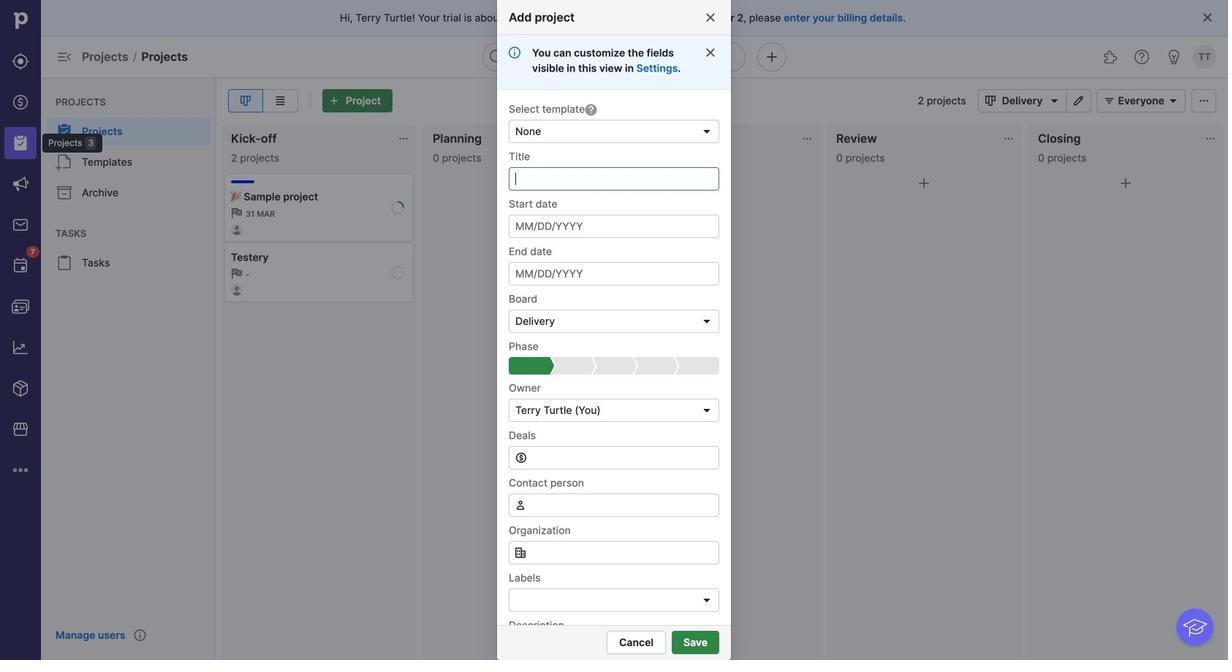 Task type: vqa. For each thing, say whether or not it's contained in the screenshot.
seventh column header from right
no



Task type: locate. For each thing, give the bounding box(es) containing it.
menu item
[[41, 117, 216, 146], [0, 123, 41, 164]]

review element
[[632, 357, 678, 375]]

kick-off element
[[509, 357, 554, 375]]

menu
[[0, 0, 102, 661], [41, 77, 216, 661]]

edit board image
[[1070, 95, 1087, 107]]

color primary image
[[705, 47, 716, 58], [1165, 95, 1182, 107], [701, 126, 713, 137], [1117, 175, 1135, 192], [701, 316, 713, 328]]

leads image
[[12, 53, 29, 70]]

color undefined image
[[56, 123, 73, 140], [56, 184, 73, 202], [56, 254, 73, 272], [12, 257, 29, 275]]

None field
[[509, 120, 719, 143], [509, 310, 719, 333], [509, 399, 719, 423], [509, 447, 719, 470], [509, 494, 719, 518], [509, 542, 719, 565], [509, 589, 719, 613], [509, 120, 719, 143], [509, 310, 719, 333], [509, 399, 719, 423], [509, 447, 719, 470], [509, 494, 719, 518], [509, 542, 719, 565]]

planning element
[[550, 357, 596, 375]]

None text field
[[509, 542, 719, 565]]

products image
[[12, 380, 29, 398]]

quick help image
[[1133, 48, 1151, 66]]

none field open menu
[[509, 589, 719, 613]]

dialog
[[0, 0, 1228, 661]]

1 color secondary rgba image from the left
[[398, 133, 409, 145]]

None text field
[[509, 167, 719, 191], [527, 447, 719, 469], [509, 494, 719, 518], [509, 167, 719, 191], [527, 447, 719, 469], [509, 494, 719, 518]]

color primary image
[[1202, 12, 1214, 23], [982, 95, 999, 107], [1046, 95, 1063, 107], [1101, 95, 1118, 107], [1195, 95, 1213, 107], [512, 175, 529, 192], [713, 175, 731, 192], [915, 175, 933, 192], [701, 405, 713, 417], [515, 453, 527, 464], [515, 500, 526, 512], [515, 548, 526, 559]]

0 vertical spatial color secondary image
[[231, 208, 243, 219]]

MM/DD/YYYY text field
[[509, 262, 719, 286]]

color secondary image
[[231, 208, 243, 219], [231, 268, 243, 280]]

1 vertical spatial color secondary image
[[231, 268, 243, 280]]

5 color secondary rgba image from the left
[[1205, 133, 1216, 145]]

Search Pipedrive field
[[482, 42, 746, 72]]

2 color secondary image from the top
[[231, 268, 243, 280]]

quick add image
[[763, 48, 781, 66]]

color secondary rgba image
[[398, 133, 409, 145], [599, 133, 611, 145], [801, 133, 813, 145], [1003, 133, 1015, 145], [1205, 133, 1216, 145]]

info image
[[134, 630, 146, 642]]

campaigns image
[[12, 175, 29, 193]]

2 color secondary rgba image from the left
[[599, 133, 611, 145]]

sales assistant image
[[1165, 48, 1183, 66]]



Task type: describe. For each thing, give the bounding box(es) containing it.
color info image
[[509, 47, 520, 58]]

projects image
[[12, 135, 29, 152]]

menu item up color undefined icon
[[41, 117, 216, 146]]

closing element
[[674, 357, 719, 375]]

menu toggle image
[[56, 48, 73, 66]]

knowledge center bot, also known as kc bot is an onboarding assistant that allows you to see the list of onboarding items in one place for quick and easy reference. this improves your in-app experience. image
[[1176, 609, 1214, 646]]

open menu image
[[701, 595, 713, 607]]

4 color secondary rgba image from the left
[[1003, 133, 1015, 145]]

more image
[[12, 462, 29, 480]]

menu item down deals 'icon'
[[0, 123, 41, 164]]

list image
[[272, 95, 289, 107]]

contacts image
[[12, 298, 29, 316]]

close image
[[705, 12, 716, 23]]

insights image
[[12, 339, 29, 357]]

marketplace image
[[12, 421, 29, 439]]

color undefined image
[[56, 154, 73, 171]]

deals image
[[12, 94, 29, 111]]

home image
[[10, 10, 31, 31]]

1 color secondary image from the top
[[231, 208, 243, 219]]

board image
[[237, 95, 254, 107]]

3 color secondary rgba image from the left
[[801, 133, 813, 145]]

implementation element
[[591, 357, 637, 375]]

sales inbox image
[[12, 216, 29, 234]]

MM/DD/YYYY text field
[[509, 215, 719, 238]]

color muted image
[[585, 104, 597, 116]]

color primary inverted image
[[325, 95, 343, 107]]



